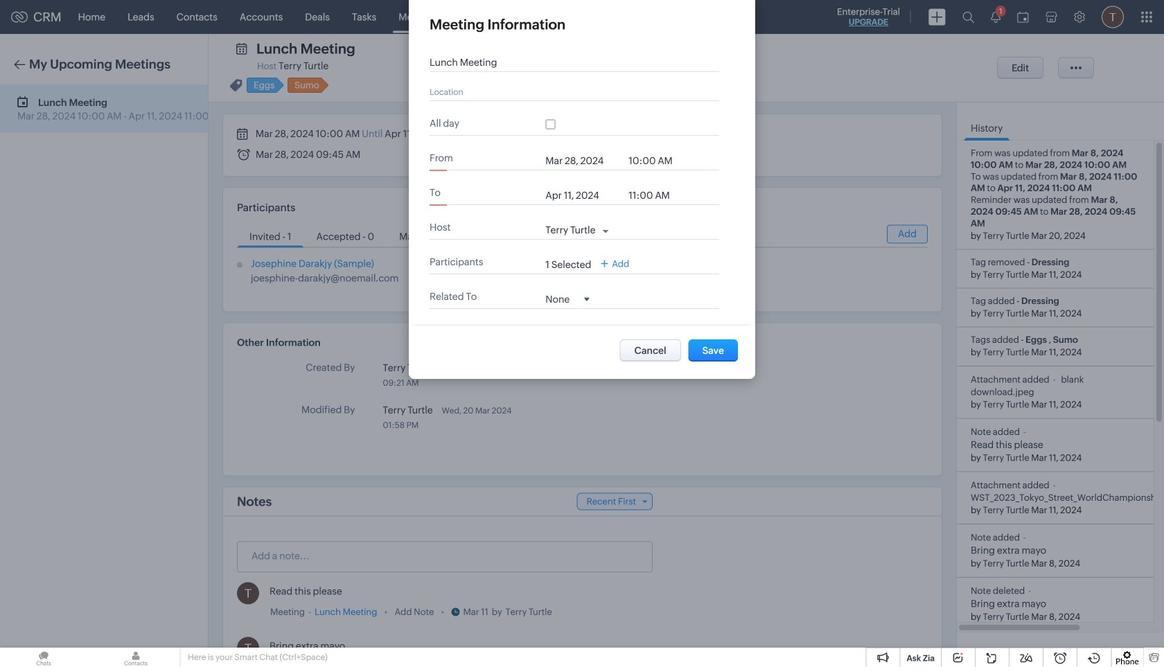 Task type: vqa. For each thing, say whether or not it's contained in the screenshot.
"Search My Reports" text field
no



Task type: describe. For each thing, give the bounding box(es) containing it.
calendar image
[[1017, 11, 1029, 23]]

profile element
[[1093, 0, 1132, 34]]

hh:mm a text field
[[629, 155, 684, 166]]

chats image
[[0, 648, 87, 667]]

create menu image
[[929, 9, 946, 25]]

logo image
[[11, 11, 28, 23]]

search element
[[954, 0, 983, 34]]

Location text field
[[430, 86, 707, 97]]



Task type: locate. For each thing, give the bounding box(es) containing it.
create menu element
[[920, 0, 954, 34]]

search image
[[962, 11, 974, 23]]

mmm d, yyyy text field for hh:mm a text field
[[545, 190, 622, 201]]

1 mmm d, yyyy text field from the top
[[545, 155, 622, 166]]

hh:mm a text field
[[629, 190, 684, 201]]

2 mmm d, yyyy text field from the top
[[545, 190, 622, 201]]

Title text field
[[430, 57, 707, 68]]

profile image
[[1102, 6, 1124, 28]]

mmm d, yyyy text field
[[545, 155, 622, 166], [545, 190, 622, 201]]

None button
[[997, 57, 1044, 79], [620, 340, 681, 362], [688, 340, 738, 362], [997, 57, 1044, 79], [620, 340, 681, 362], [688, 340, 738, 362]]

1 vertical spatial mmm d, yyyy text field
[[545, 190, 622, 201]]

None field
[[545, 293, 589, 305]]

0 vertical spatial mmm d, yyyy text field
[[545, 155, 622, 166]]

Add a note... field
[[238, 549, 651, 563]]

mmm d, yyyy text field for hh:mm a text box
[[545, 155, 622, 166]]

signals element
[[983, 0, 1009, 34]]

contacts image
[[92, 648, 179, 667]]



